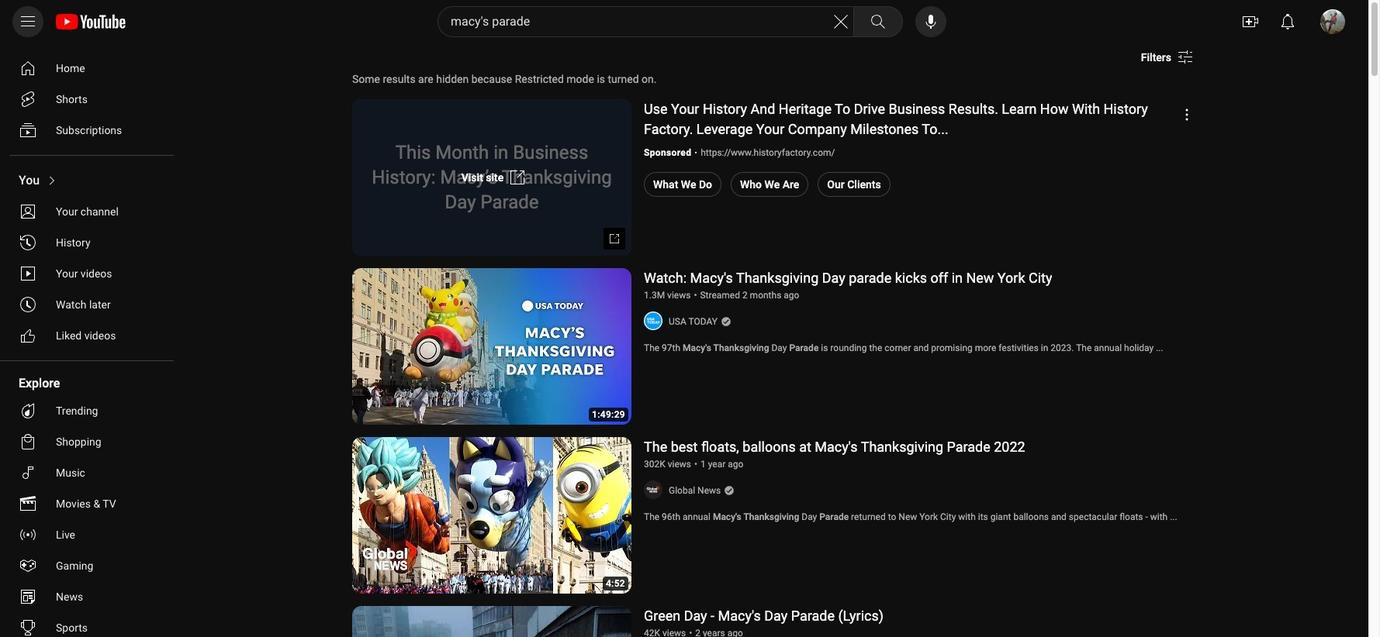 Task type: describe. For each thing, give the bounding box(es) containing it.
go to channel image
[[644, 312, 663, 331]]

4 minutes, 52 seconds element
[[606, 580, 625, 589]]

5 option from the top
[[9, 196, 168, 227]]

the best floats, balloons at macy's thanksgiving parade 2022 by global news 302,742 views 1 year ago 4 minutes, 52 seconds element
[[644, 439, 1025, 456]]

11 option from the top
[[9, 427, 168, 458]]

17 option from the top
[[9, 613, 168, 638]]

green day - macy's day parade (lyrics) by nameless 42,310 views 2 years ago 3 minutes, 32 seconds element
[[644, 608, 884, 625]]

8 option from the top
[[9, 289, 168, 320]]

14 option from the top
[[9, 520, 168, 551]]

15 option from the top
[[9, 551, 168, 582]]



Task type: vqa. For each thing, say whether or not it's contained in the screenshot.
16th option from the top of the page
yes



Task type: locate. For each thing, give the bounding box(es) containing it.
1 option from the top
[[9, 53, 168, 84]]

avatar image image
[[1320, 9, 1345, 34]]

9 option from the top
[[9, 320, 168, 351]]

12 option from the top
[[9, 458, 168, 489]]

go to channel image
[[644, 481, 663, 500]]

3 option from the top
[[9, 115, 168, 146]]

7 option from the top
[[9, 258, 168, 289]]

None text field
[[461, 172, 504, 184]]

option
[[9, 53, 168, 84], [9, 84, 168, 115], [9, 115, 168, 146], [9, 165, 168, 196], [9, 196, 168, 227], [9, 227, 168, 258], [9, 258, 168, 289], [9, 289, 168, 320], [9, 320, 168, 351], [9, 396, 168, 427], [9, 427, 168, 458], [9, 458, 168, 489], [9, 489, 168, 520], [9, 520, 168, 551], [9, 551, 168, 582], [9, 582, 168, 613], [9, 613, 168, 638]]

None search field
[[410, 6, 906, 37]]

13 option from the top
[[9, 489, 168, 520]]

10 option from the top
[[9, 396, 168, 427]]

2 option from the top
[[9, 84, 168, 115]]

watch: macy's thanksgiving day parade kicks off in new york city by usa today 1,302,742 views streamed 2 months ago 1 hour, 49 minutes element
[[644, 270, 1052, 286]]

Search text field
[[451, 12, 832, 32]]

6 option from the top
[[9, 227, 168, 258]]

16 option from the top
[[9, 582, 168, 613]]

1 hour, 49 minutes, 29 seconds element
[[592, 411, 625, 420]]

None text field
[[1141, 51, 1171, 64]]

4 option from the top
[[9, 165, 168, 196]]



